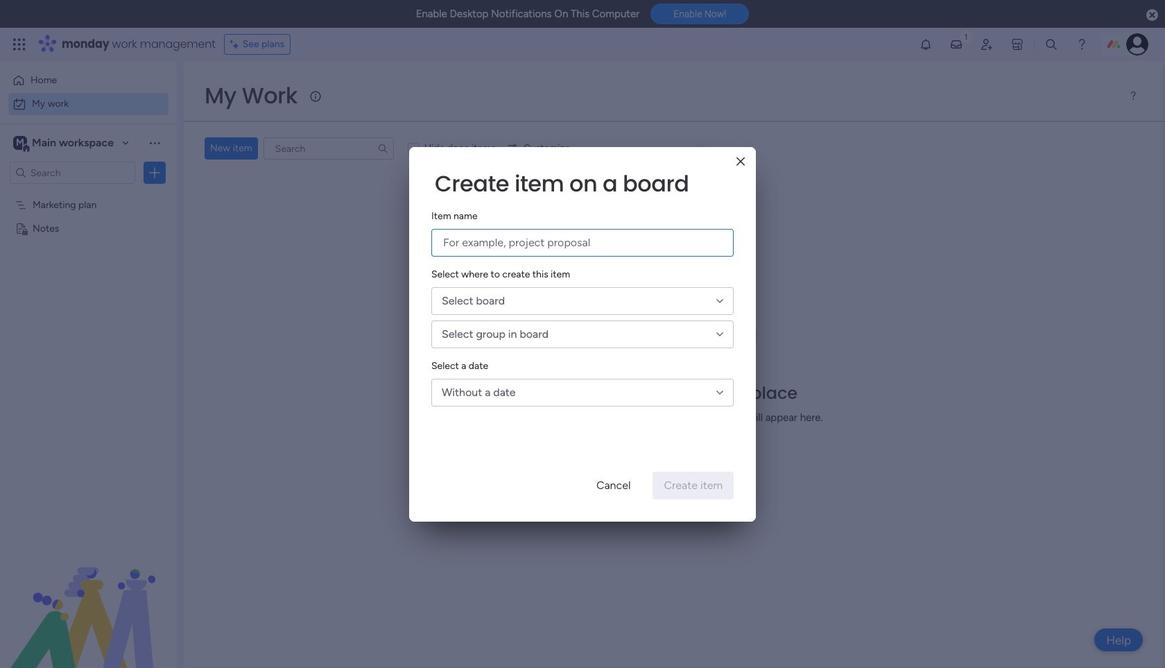 Task type: locate. For each thing, give the bounding box(es) containing it.
None search field
[[264, 137, 394, 160]]

lottie animation image
[[0, 528, 177, 668]]

1 image
[[960, 28, 973, 44]]

invite members image
[[981, 37, 994, 51]]

private board image
[[15, 221, 28, 235]]

option
[[8, 69, 169, 92], [8, 93, 169, 115], [0, 192, 177, 195]]

Filter dashboard by text search field
[[264, 137, 394, 160]]

welcome to my work feature image image
[[587, 268, 763, 353]]

search image
[[377, 143, 388, 154]]

see plans image
[[230, 37, 243, 52]]

notifications image
[[919, 37, 933, 51]]

For example, project proposal text field
[[432, 229, 734, 256]]

list box
[[0, 190, 177, 427]]

workspace image
[[13, 135, 27, 151]]

lottie animation element
[[0, 528, 177, 668]]

dapulse close image
[[1147, 8, 1159, 22]]

workspace selection element
[[13, 135, 116, 153]]



Task type: vqa. For each thing, say whether or not it's contained in the screenshot.
lottie animation element
yes



Task type: describe. For each thing, give the bounding box(es) containing it.
close image
[[737, 157, 745, 167]]

search everything image
[[1045, 37, 1059, 51]]

select product image
[[12, 37, 26, 51]]

2 vertical spatial option
[[0, 192, 177, 195]]

Search in workspace field
[[29, 165, 116, 181]]

update feed image
[[950, 37, 964, 51]]

monday marketplace image
[[1011, 37, 1025, 51]]

0 vertical spatial option
[[8, 69, 169, 92]]

help image
[[1076, 37, 1089, 51]]

1 vertical spatial option
[[8, 93, 169, 115]]

kendall parks image
[[1127, 33, 1149, 56]]



